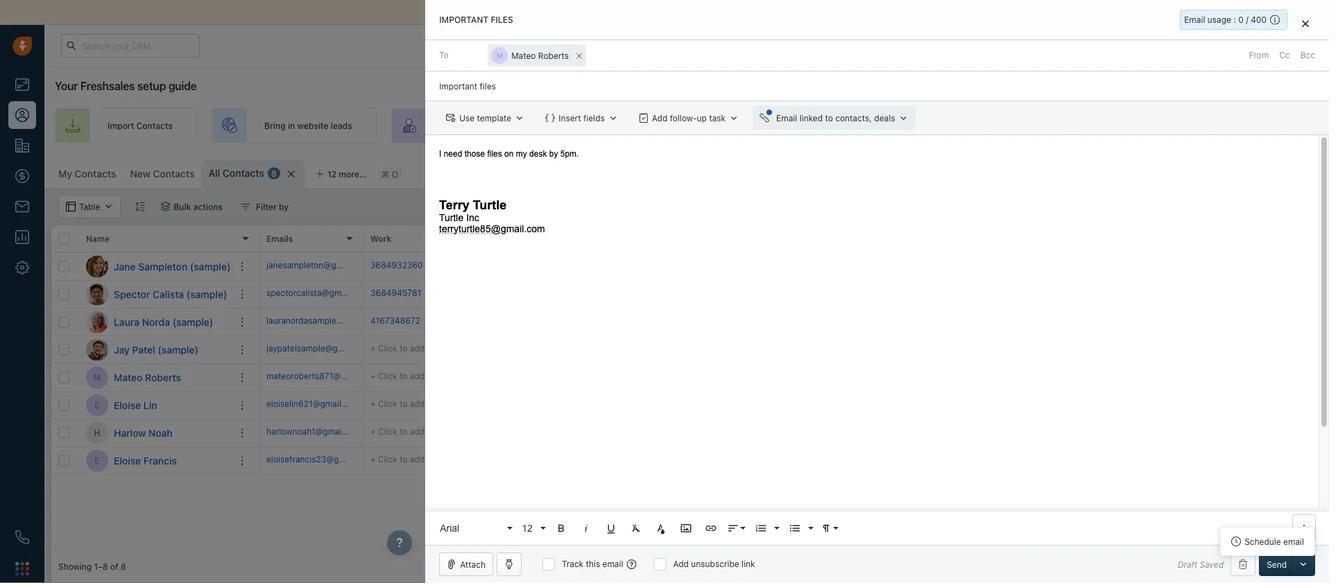 Task type: describe. For each thing, give the bounding box(es) containing it.
link
[[742, 560, 755, 569]]

norda
[[142, 316, 170, 328]]

insert fields button
[[539, 106, 625, 130]]

8 inside all contacts 8
[[271, 169, 277, 178]]

use
[[459, 113, 475, 123]]

up
[[697, 113, 707, 123]]

spectorcalista@gmail.com 3684945781
[[266, 288, 421, 298]]

eloise lin
[[114, 400, 157, 411]]

lauranordasample@gmail.com link
[[266, 315, 384, 330]]

12 for 12
[[522, 523, 533, 534]]

× link
[[572, 44, 586, 66]]

email usage : 0 / 400
[[1185, 15, 1267, 25]]

0 horizontal spatial in
[[288, 121, 295, 130]]

2 your from the left
[[660, 121, 678, 130]]

bring in website leads
[[264, 121, 352, 130]]

of
[[110, 562, 118, 572]]

press space to select this row. row containing spector calista (sample)
[[51, 281, 259, 309]]

Write a subject line text field
[[425, 72, 1329, 101]]

text color image
[[655, 522, 668, 535]]

schedule
[[1245, 537, 1281, 547]]

sales
[[821, 121, 842, 130]]

patel
[[132, 344, 155, 356]]

filter by
[[256, 202, 289, 212]]

invite your team link
[[391, 108, 533, 143]]

s image
[[86, 283, 108, 306]]

name row
[[51, 225, 259, 253]]

jay patel (sample) link
[[114, 343, 198, 357]]

spector calista (sample) link
[[114, 288, 227, 301]]

from
[[1249, 50, 1269, 60]]

all contacts 8
[[208, 168, 277, 179]]

press space to select this row. row containing lauranordasample@gmail.com
[[259, 309, 1322, 337]]

eloiselin621@gmail.com link
[[266, 398, 360, 413]]

route leads to your team link
[[547, 108, 725, 143]]

roberts for mateo roberts ×
[[538, 51, 569, 60]]

explore
[[1067, 41, 1097, 50]]

row group containing janesampleton@gmail.com
[[259, 253, 1322, 475]]

task
[[709, 113, 726, 123]]

eloiselin621@gmail.com
[[266, 399, 360, 409]]

contacts,
[[836, 113, 872, 123]]

add for add follow-up task
[[652, 113, 668, 123]]

ordered list image
[[755, 522, 767, 535]]

track
[[562, 560, 584, 569]]

name
[[86, 234, 110, 243]]

+ for mateoroberts871@gmail.com
[[371, 371, 376, 381]]

filter
[[256, 202, 277, 212]]

1 add from the top
[[410, 344, 425, 353]]

explore plans link
[[1060, 37, 1129, 54]]

4167348672 link
[[371, 315, 421, 330]]

eloise for eloise francis
[[114, 455, 141, 467]]

spectorcalista@gmail.com link
[[266, 287, 369, 302]]

o
[[392, 169, 398, 179]]

send
[[1267, 560, 1287, 570]]

lin
[[143, 400, 157, 411]]

harlownoah1@gmail.com link
[[266, 426, 363, 441]]

new contacts
[[130, 168, 195, 180]]

jay
[[114, 344, 130, 356]]

bulk
[[174, 202, 191, 212]]

contacts for new
[[153, 168, 195, 180]]

filter by button
[[232, 195, 298, 219]]

eloise lin link
[[114, 399, 157, 412]]

m inside × dialog
[[497, 51, 503, 59]]

bring in website leads link
[[212, 108, 377, 143]]

h
[[94, 428, 100, 438]]

row group containing jane sampleton (sample)
[[51, 253, 259, 475]]

spector
[[114, 289, 150, 300]]

1 click from the top
[[378, 344, 397, 353]]

team inside "link"
[[488, 121, 508, 130]]

paragraph format image
[[820, 522, 833, 535]]

important
[[439, 15, 489, 25]]

import contacts
[[108, 121, 173, 130]]

+ for harlownoah1@gmail.com
[[371, 427, 376, 437]]

setup
[[137, 79, 166, 93]]

janesampleton@gmail.com
[[266, 260, 371, 270]]

follow-
[[670, 113, 697, 123]]

+ click to add for eloiselin621@gmail.com
[[371, 399, 425, 409]]

jane sampleton (sample)
[[114, 261, 231, 272]]

freshsales
[[80, 79, 135, 93]]

press space to select this row. row containing harlow noah
[[51, 420, 259, 448]]

press space to select this row. row containing jane sampleton (sample)
[[51, 253, 259, 281]]

press space to select this row. row containing eloise francis
[[51, 448, 259, 475]]

francis
[[143, 455, 177, 467]]

j image
[[86, 256, 108, 278]]

my contacts
[[58, 168, 116, 180]]

roberts for mateo roberts
[[145, 372, 181, 383]]

jaypatelsample@gmail.com
[[266, 344, 373, 353]]

bold (⌘b) image
[[555, 522, 568, 535]]

import contacts link
[[55, 108, 198, 143]]

track this email
[[562, 560, 623, 569]]

janesampleton@gmail.com link
[[266, 259, 371, 274]]

email for email linked to contacts, deals
[[776, 113, 797, 123]]

3684932360 link
[[371, 259, 423, 274]]

1 vertical spatial 8
[[121, 562, 126, 572]]

underline (⌘u) image
[[605, 522, 618, 535]]

showing 1–8 of 8
[[58, 562, 126, 572]]

sampleton
[[138, 261, 187, 272]]

insert fields
[[559, 113, 605, 123]]

press space to select this row. row containing eloisefrancis23@gmail.com
[[259, 448, 1322, 475]]

click for mateoroberts871@gmail.com
[[378, 371, 397, 381]]

contacts for my
[[75, 168, 116, 180]]

arial
[[440, 523, 459, 534]]

3684945781
[[371, 288, 421, 298]]

laura norda (sample)
[[114, 316, 213, 328]]

your for your freshsales setup guide
[[55, 79, 78, 93]]

janesampleton@gmail.com 3684932360
[[266, 260, 423, 270]]

(sample) for jane sampleton (sample)
[[190, 261, 231, 272]]

⌘
[[382, 169, 389, 179]]

harlow
[[114, 427, 146, 439]]

grid containing jane sampleton (sample)
[[51, 224, 1322, 550]]

phone image
[[15, 531, 29, 545]]

bulk actions
[[174, 202, 223, 212]]

⌘ o
[[382, 169, 398, 179]]

press space to select this row. row containing eloise lin
[[51, 392, 259, 420]]

jane sampleton (sample) link
[[114, 260, 231, 274]]

5 + from the top
[[371, 455, 376, 464]]

press space to select this row. row containing spectorcalista@gmail.com
[[259, 281, 1322, 309]]

press space to select this row. row containing eloiselin621@gmail.com
[[259, 392, 1322, 420]]

+ for eloiselin621@gmail.com
[[371, 399, 376, 409]]

send button
[[1259, 553, 1295, 577]]

4 link
[[1255, 32, 1277, 56]]

harlow noah link
[[114, 426, 173, 440]]



Task type: vqa. For each thing, say whether or not it's contained in the screenshot.


Task type: locate. For each thing, give the bounding box(es) containing it.
contacts
[[136, 121, 173, 130], [223, 168, 264, 179], [75, 168, 116, 180], [153, 168, 195, 180]]

insert image (⌘p) image
[[680, 522, 693, 535]]

0 vertical spatial 12
[[327, 169, 337, 179]]

freshworks switcher image
[[15, 562, 29, 576]]

(sample) down laura norda (sample) link
[[158, 344, 198, 356]]

attach button
[[439, 553, 493, 577]]

1 horizontal spatial m
[[497, 51, 503, 59]]

mateo inside press space to select this row. row
[[114, 372, 143, 383]]

close image
[[1302, 19, 1309, 27]]

email for email usage : 0 / 400
[[1185, 15, 1205, 25]]

email left the 'linked'
[[776, 113, 797, 123]]

bcc
[[1301, 50, 1315, 60]]

contacts right 'all'
[[223, 168, 264, 179]]

roberts inside press space to select this row. row
[[145, 372, 181, 383]]

send email image
[[1192, 40, 1202, 52]]

mateo roberts ×
[[511, 47, 583, 62]]

create sales sequence
[[792, 121, 883, 130]]

leads
[[331, 121, 352, 130], [626, 121, 647, 130]]

1 row group from the left
[[51, 253, 259, 475]]

team left task
[[680, 121, 700, 130]]

work
[[371, 234, 392, 243]]

1 horizontal spatial email
[[1284, 537, 1304, 547]]

next activity
[[475, 234, 526, 243]]

2 leads from the left
[[626, 121, 647, 130]]

contacts right my
[[75, 168, 116, 180]]

add left the follow-
[[652, 113, 668, 123]]

email right this
[[603, 560, 623, 569]]

your left trial
[[950, 41, 967, 50]]

email left usage
[[1185, 15, 1205, 25]]

0 vertical spatial email
[[1284, 537, 1304, 547]]

(sample) for laura norda (sample)
[[173, 316, 213, 328]]

2 team from the left
[[680, 121, 700, 130]]

jaypatelsample@gmail.com + click to add
[[266, 344, 425, 353]]

press space to select this row. row containing harlownoah1@gmail.com
[[259, 420, 1322, 448]]

0 vertical spatial in
[[1005, 41, 1011, 50]]

m down files
[[497, 51, 503, 59]]

2 add from the top
[[410, 371, 425, 381]]

5 add from the top
[[410, 455, 425, 464]]

1 horizontal spatial your
[[950, 41, 967, 50]]

press space to select this row. row
[[51, 253, 259, 281], [259, 253, 1322, 281], [51, 281, 259, 309], [259, 281, 1322, 309], [51, 309, 259, 337], [259, 309, 1322, 337], [51, 337, 259, 364], [259, 337, 1322, 364], [51, 364, 259, 392], [259, 364, 1322, 392], [51, 392, 259, 420], [259, 392, 1322, 420], [51, 420, 259, 448], [259, 420, 1322, 448], [51, 448, 259, 475], [259, 448, 1322, 475]]

1 horizontal spatial roberts
[[538, 51, 569, 60]]

eloise francis link
[[114, 454, 177, 468]]

e down h
[[95, 456, 100, 466]]

2 vertical spatial + click to add
[[371, 427, 425, 437]]

files
[[491, 15, 513, 25]]

1 vertical spatial add
[[673, 560, 689, 569]]

3 click from the top
[[378, 399, 397, 409]]

8 right of
[[121, 562, 126, 572]]

deals
[[874, 113, 895, 123]]

add for add unsubscribe link
[[673, 560, 689, 569]]

jane
[[114, 261, 136, 272]]

12 inside dropdown button
[[522, 523, 533, 534]]

bulk actions button
[[151, 195, 232, 219]]

/
[[1246, 15, 1249, 25]]

4
[[1268, 34, 1273, 44]]

+ click to add for mateoroberts871@gmail.com
[[371, 371, 425, 381]]

0 vertical spatial email
[[1185, 15, 1205, 25]]

cc
[[1280, 50, 1290, 60]]

to inside button
[[825, 113, 833, 123]]

1 horizontal spatial container_wx8msf4aqz5i3rn1 image
[[241, 202, 251, 212]]

1 horizontal spatial mateo
[[511, 51, 536, 60]]

click down mateoroberts871@gmail.com link
[[378, 399, 397, 409]]

4167348672
[[371, 316, 421, 326]]

by
[[279, 202, 289, 212]]

harlow noah
[[114, 427, 173, 439]]

(sample) right the sampleton
[[190, 261, 231, 272]]

mateoroberts871@gmail.com link
[[266, 370, 381, 385]]

your left freshsales
[[55, 79, 78, 93]]

add for eloiselin621@gmail.com
[[410, 399, 425, 409]]

arial button
[[435, 515, 514, 543]]

row group
[[51, 253, 259, 475], [259, 253, 1322, 475]]

activity
[[496, 234, 526, 243]]

contacts right new
[[153, 168, 195, 180]]

your inside "link"
[[468, 121, 486, 130]]

1 container_wx8msf4aqz5i3rn1 image from the left
[[160, 202, 170, 212]]

0 vertical spatial 8
[[271, 169, 277, 178]]

2 + click to add from the top
[[371, 399, 425, 409]]

your
[[468, 121, 486, 130], [660, 121, 678, 130]]

(sample) right calista
[[187, 289, 227, 300]]

0 vertical spatial e
[[95, 401, 100, 410]]

+ click to add
[[371, 371, 425, 381], [371, 399, 425, 409], [371, 427, 425, 437]]

draft saved
[[1178, 560, 1224, 570]]

1 horizontal spatial team
[[680, 121, 700, 130]]

1 your from the left
[[468, 121, 486, 130]]

1 vertical spatial e
[[95, 456, 100, 466]]

(sample) for spector calista (sample)
[[187, 289, 227, 300]]

your for your trial ends in 21 days
[[950, 41, 967, 50]]

1 horizontal spatial leads
[[626, 121, 647, 130]]

0 horizontal spatial add
[[652, 113, 668, 123]]

0 vertical spatial eloise
[[114, 400, 141, 411]]

+ click to add for harlownoah1@gmail.com
[[371, 427, 425, 437]]

1 vertical spatial 12
[[522, 523, 533, 534]]

e for eloise lin
[[95, 401, 100, 410]]

0 horizontal spatial leads
[[331, 121, 352, 130]]

1 leads from the left
[[331, 121, 352, 130]]

application
[[425, 135, 1329, 584]]

1 + from the top
[[371, 344, 376, 353]]

container_wx8msf4aqz5i3rn1 image left bulk
[[160, 202, 170, 212]]

new contacts button
[[123, 160, 202, 188], [130, 168, 195, 180]]

eloise for eloise lin
[[114, 400, 141, 411]]

contacts for all
[[223, 168, 264, 179]]

e up h
[[95, 401, 100, 410]]

attach
[[460, 560, 486, 570]]

2 click from the top
[[378, 371, 397, 381]]

0 horizontal spatial m
[[93, 373, 101, 383]]

4 + from the top
[[371, 427, 376, 437]]

m down j image
[[93, 373, 101, 383]]

press space to select this row. row containing jay patel (sample)
[[51, 337, 259, 364]]

unsubscribe
[[691, 560, 739, 569]]

0 horizontal spatial mateo
[[114, 372, 143, 383]]

all
[[208, 168, 220, 179]]

linked
[[800, 113, 823, 123]]

3 + click to add from the top
[[371, 427, 425, 437]]

team right use
[[488, 121, 508, 130]]

0 vertical spatial roberts
[[538, 51, 569, 60]]

0 vertical spatial your
[[950, 41, 967, 50]]

application containing arial
[[425, 135, 1329, 584]]

trial
[[969, 41, 983, 50]]

add for harlownoah1@gmail.com
[[410, 427, 425, 437]]

click right eloisefrancis23@gmail.com
[[378, 455, 397, 464]]

container_wx8msf4aqz5i3rn1 image inside filter by button
[[241, 202, 251, 212]]

0 horizontal spatial roberts
[[145, 372, 181, 383]]

12 for 12 more...
[[327, 169, 337, 179]]

0 vertical spatial add
[[652, 113, 668, 123]]

email inside button
[[776, 113, 797, 123]]

1 horizontal spatial 12
[[522, 523, 533, 534]]

use template button
[[439, 106, 532, 130]]

3 + from the top
[[371, 399, 376, 409]]

(sample) down spector calista (sample) 'link' in the left of the page
[[173, 316, 213, 328]]

3 add from the top
[[410, 399, 425, 409]]

2 row group from the left
[[259, 253, 1322, 475]]

lauranordasample@gmail.com
[[266, 316, 384, 326]]

press space to select this row. row containing mateoroberts871@gmail.com
[[259, 364, 1322, 392]]

1 vertical spatial email
[[776, 113, 797, 123]]

container_wx8msf4aqz5i3rn1 image for filter by button
[[241, 202, 251, 212]]

j image
[[86, 339, 108, 361]]

route
[[600, 121, 623, 130]]

add for mateoroberts871@gmail.com
[[410, 371, 425, 381]]

1 horizontal spatial in
[[1005, 41, 1011, 50]]

1 vertical spatial m
[[93, 373, 101, 383]]

calista
[[153, 289, 184, 300]]

4 click from the top
[[378, 427, 397, 437]]

mateo inside mateo roberts ×
[[511, 51, 536, 60]]

0 horizontal spatial 12
[[327, 169, 337, 179]]

container_wx8msf4aqz5i3rn1 image
[[160, 202, 170, 212], [241, 202, 251, 212]]

1 vertical spatial your
[[55, 79, 78, 93]]

unordered list image
[[789, 522, 801, 535]]

4 add from the top
[[410, 427, 425, 437]]

click for eloiselin621@gmail.com
[[378, 399, 397, 409]]

0 horizontal spatial email
[[776, 113, 797, 123]]

l image
[[86, 311, 108, 333]]

0 vertical spatial mateo
[[511, 51, 536, 60]]

website
[[297, 121, 329, 130]]

jaypatelsample@gmail.com link
[[266, 343, 373, 357]]

mateo down files
[[511, 51, 536, 60]]

0 horizontal spatial your
[[55, 79, 78, 93]]

1 vertical spatial email
[[603, 560, 623, 569]]

your trial ends in 21 days
[[950, 41, 1041, 50]]

1 horizontal spatial your
[[660, 121, 678, 130]]

create
[[792, 121, 818, 130]]

in left 21
[[1005, 41, 1011, 50]]

× dialog
[[425, 0, 1329, 584]]

5 click from the top
[[378, 455, 397, 464]]

click down 4167348672 link on the left bottom
[[378, 344, 397, 353]]

align image
[[727, 522, 740, 535]]

template
[[477, 113, 511, 123]]

more...
[[339, 169, 367, 179]]

contacts right import on the top
[[136, 121, 173, 130]]

your freshsales setup guide
[[55, 79, 197, 93]]

leads right route
[[626, 121, 647, 130]]

in right bring
[[288, 121, 295, 130]]

8
[[271, 169, 277, 178], [121, 562, 126, 572]]

contacts inside import contacts link
[[136, 121, 173, 130]]

e for eloise francis
[[95, 456, 100, 466]]

8 up filter by
[[271, 169, 277, 178]]

0 vertical spatial m
[[497, 51, 503, 59]]

jay patel (sample)
[[114, 344, 198, 356]]

1 vertical spatial roberts
[[145, 372, 181, 383]]

12 more... button
[[308, 164, 375, 184]]

0 horizontal spatial your
[[468, 121, 486, 130]]

email up the 'send' "button"
[[1284, 537, 1304, 547]]

2 e from the top
[[95, 456, 100, 466]]

container_wx8msf4aqz5i3rn1 image left filter
[[241, 202, 251, 212]]

eloisefrancis23@gmail.com link
[[266, 454, 374, 468]]

roberts down the jay patel (sample) link
[[145, 372, 181, 383]]

12 button
[[517, 515, 548, 543]]

Search your CRM... text field
[[61, 34, 200, 58]]

0 horizontal spatial container_wx8msf4aqz5i3rn1 image
[[160, 202, 170, 212]]

harlownoah1@gmail.com
[[266, 427, 363, 437]]

eloise left lin
[[114, 400, 141, 411]]

1 e from the top
[[95, 401, 100, 410]]

1 + click to add from the top
[[371, 371, 425, 381]]

guide
[[168, 79, 197, 93]]

3684932360
[[371, 260, 423, 270]]

roberts left × link
[[538, 51, 569, 60]]

1 team from the left
[[488, 121, 508, 130]]

1 eloise from the top
[[114, 400, 141, 411]]

grid
[[51, 224, 1322, 550]]

important files
[[439, 15, 513, 25]]

1 vertical spatial eloise
[[114, 455, 141, 467]]

mateoroberts871@gmail.com
[[266, 371, 381, 381]]

12 left more...
[[327, 169, 337, 179]]

press space to select this row. row containing mateo roberts
[[51, 364, 259, 392]]

1 horizontal spatial email
[[1185, 15, 1205, 25]]

my contacts button
[[51, 160, 123, 188], [58, 168, 116, 180]]

12 inside button
[[327, 169, 337, 179]]

1 horizontal spatial add
[[673, 560, 689, 569]]

click
[[378, 344, 397, 353], [378, 371, 397, 381], [378, 399, 397, 409], [378, 427, 397, 437], [378, 455, 397, 464]]

2 eloise from the top
[[114, 455, 141, 467]]

1 vertical spatial + click to add
[[371, 399, 425, 409]]

usage
[[1208, 15, 1231, 25]]

add follow-up task button
[[632, 106, 746, 130], [632, 106, 746, 130]]

21
[[1014, 41, 1022, 50]]

1 horizontal spatial 8
[[271, 169, 277, 178]]

2 container_wx8msf4aqz5i3rn1 image from the left
[[241, 202, 251, 212]]

container_wx8msf4aqz5i3rn1 image inside bulk actions "button"
[[160, 202, 170, 212]]

(sample) inside 'link'
[[187, 289, 227, 300]]

click for harlownoah1@gmail.com
[[378, 427, 397, 437]]

email linked to contacts, deals button
[[753, 106, 915, 130]]

eloise down harlow
[[114, 455, 141, 467]]

mateo down jay
[[114, 372, 143, 383]]

press space to select this row. row containing janesampleton@gmail.com
[[259, 253, 1322, 281]]

mateo for mateo roberts
[[114, 372, 143, 383]]

click up eloisefrancis23@gmail.com + click to add
[[378, 427, 397, 437]]

italic (⌘i) image
[[580, 522, 593, 535]]

eloise
[[114, 400, 141, 411], [114, 455, 141, 467]]

(sample) for jay patel (sample)
[[158, 344, 198, 356]]

0 horizontal spatial email
[[603, 560, 623, 569]]

phone element
[[8, 524, 36, 552]]

schedule email
[[1245, 537, 1304, 547]]

m inside press space to select this row. row
[[93, 373, 101, 383]]

use template
[[459, 113, 511, 123]]

0 horizontal spatial team
[[488, 121, 508, 130]]

2 + from the top
[[371, 371, 376, 381]]

add unsubscribe link
[[673, 560, 755, 569]]

press space to select this row. row containing jaypatelsample@gmail.com
[[259, 337, 1322, 364]]

mateo for mateo roberts ×
[[511, 51, 536, 60]]

12
[[327, 169, 337, 179], [522, 523, 533, 534]]

1 vertical spatial in
[[288, 121, 295, 130]]

eloise francis
[[114, 455, 177, 467]]

press space to select this row. row containing laura norda (sample)
[[51, 309, 259, 337]]

0 vertical spatial + click to add
[[371, 371, 425, 381]]

12 left bold (⌘b) icon
[[522, 523, 533, 534]]

clear formatting image
[[630, 522, 643, 535]]

spectorcalista@gmail.com
[[266, 288, 369, 298]]

0 horizontal spatial 8
[[121, 562, 126, 572]]

click down jaypatelsample@gmail.com + click to add
[[378, 371, 397, 381]]

sequence
[[844, 121, 883, 130]]

cell
[[468, 253, 572, 280], [572, 253, 676, 280], [676, 253, 780, 280], [780, 253, 884, 280], [884, 253, 988, 280], [988, 253, 1092, 280], [1092, 253, 1322, 280], [468, 281, 572, 308], [572, 281, 676, 308], [676, 281, 780, 308], [780, 281, 884, 308], [884, 281, 988, 308], [988, 281, 1092, 308], [1092, 281, 1322, 308], [468, 309, 572, 336], [572, 309, 676, 336], [676, 309, 780, 336], [780, 309, 884, 336], [884, 309, 988, 336], [988, 309, 1092, 336], [1092, 309, 1322, 336], [468, 337, 572, 364], [572, 337, 676, 364], [676, 337, 780, 364], [780, 337, 884, 364], [884, 337, 988, 364], [988, 337, 1092, 364], [1092, 337, 1322, 364], [468, 364, 572, 391], [572, 364, 676, 391], [676, 364, 780, 391], [780, 364, 884, 391], [884, 364, 988, 391], [988, 364, 1092, 391], [1092, 364, 1322, 391], [468, 392, 572, 419], [572, 392, 676, 419], [676, 392, 780, 419], [780, 392, 884, 419], [884, 392, 988, 419], [988, 392, 1092, 419], [1092, 392, 1322, 419], [468, 420, 572, 447], [572, 420, 676, 447], [676, 420, 780, 447], [780, 420, 884, 447], [884, 420, 988, 447], [988, 420, 1092, 447], [1092, 420, 1322, 447], [468, 448, 572, 475], [572, 448, 676, 475], [676, 448, 780, 475], [780, 448, 884, 475], [884, 448, 988, 475], [988, 448, 1092, 475], [1092, 448, 1322, 475]]

add left "unsubscribe"
[[673, 560, 689, 569]]

contacts for import
[[136, 121, 173, 130]]

insert link (⌘k) image
[[705, 522, 717, 535]]

plans
[[1100, 41, 1121, 50]]

create sales sequence link
[[739, 108, 908, 143]]

saved
[[1200, 560, 1224, 570]]

12 more...
[[327, 169, 367, 179]]

container_wx8msf4aqz5i3rn1 image for bulk actions "button"
[[160, 202, 170, 212]]

leads right 'website'
[[331, 121, 352, 130]]

1 vertical spatial mateo
[[114, 372, 143, 383]]

roberts inside mateo roberts ×
[[538, 51, 569, 60]]



